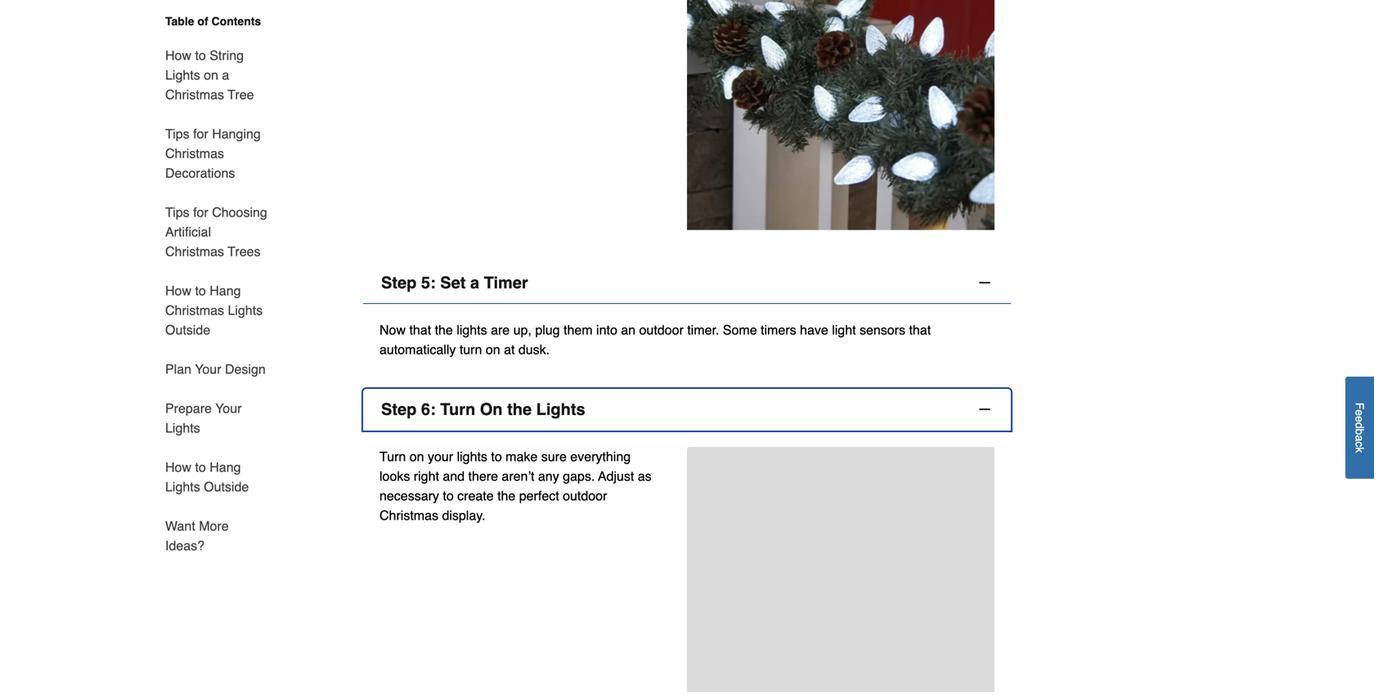 Task type: describe. For each thing, give the bounding box(es) containing it.
want more ideas?
[[165, 519, 229, 554]]

lights inside button
[[536, 401, 585, 419]]

christmas inside tips for choosing artificial christmas trees
[[165, 244, 224, 259]]

christmas inside the 'turn on your lights to make sure everything looks right and there aren't any gaps. adjust as necessary to create the perfect outdoor christmas display.'
[[380, 509, 438, 524]]

tips for choosing artificial christmas trees link
[[165, 193, 268, 272]]

2 that from the left
[[909, 323, 931, 338]]

for for choosing
[[193, 205, 208, 220]]

minus image
[[977, 275, 993, 291]]

want
[[165, 519, 195, 534]]

step 5: set a timer
[[381, 274, 528, 293]]

how for how to hang christmas lights outside
[[165, 283, 191, 299]]

automatically
[[380, 342, 456, 358]]

to for on
[[195, 48, 206, 63]]

timer.
[[687, 323, 719, 338]]

how to string lights on a christmas tree
[[165, 48, 254, 102]]

on
[[480, 401, 503, 419]]

design
[[225, 362, 266, 377]]

lights inside how to hang lights outside
[[165, 480, 200, 495]]

plug
[[535, 323, 560, 338]]

up,
[[513, 323, 532, 338]]

how to hang lights outside
[[165, 460, 249, 495]]

sensors
[[860, 323, 906, 338]]

the inside now that the lights are up, plug them into an outdoor timer. some timers have light sensors that automatically turn on at dusk.
[[435, 323, 453, 338]]

plan your design
[[165, 362, 266, 377]]

contents
[[211, 15, 261, 28]]

f
[[1353, 403, 1367, 410]]

a inside the 'step 5: set a timer' button
[[470, 274, 479, 293]]

your for prepare
[[215, 401, 242, 416]]

to up there at left
[[491, 450, 502, 465]]

tips for choosing artificial christmas trees
[[165, 205, 267, 259]]

display.
[[442, 509, 486, 524]]

want more ideas? link
[[165, 507, 268, 556]]

tips for tips for hanging christmas decorations
[[165, 126, 189, 142]]

on inside the 'turn on your lights to make sure everything looks right and there aren't any gaps. adjust as necessary to create the perfect outdoor christmas display.'
[[410, 450, 424, 465]]

the inside button
[[507, 401, 532, 419]]

a for how
[[222, 67, 229, 83]]

prepare
[[165, 401, 212, 416]]

as
[[638, 469, 652, 484]]

how for how to string lights on a christmas tree
[[165, 48, 191, 63]]

how to hang christmas lights outside
[[165, 283, 263, 338]]

now
[[380, 323, 406, 338]]

at
[[504, 342, 515, 358]]

how to string lights on a christmas tree link
[[165, 36, 268, 115]]

lights for the
[[457, 323, 487, 338]]

them
[[564, 323, 593, 338]]

set
[[440, 274, 466, 293]]

some
[[723, 323, 757, 338]]

turn inside button
[[440, 401, 475, 419]]

to for outside
[[195, 460, 206, 475]]

tips for tips for choosing artificial christmas trees
[[165, 205, 189, 220]]

how to hang lights outside link
[[165, 448, 268, 507]]

any
[[538, 469, 559, 484]]

step 6: turn on the lights button
[[363, 390, 1011, 431]]

artificial
[[165, 225, 211, 240]]

outdoor inside the 'turn on your lights to make sure everything looks right and there aren't any gaps. adjust as necessary to create the perfect outdoor christmas display.'
[[563, 489, 607, 504]]

hang for outside
[[210, 460, 241, 475]]

more
[[199, 519, 229, 534]]

step for step 6: turn on the lights
[[381, 401, 417, 419]]

on inside how to string lights on a christmas tree
[[204, 67, 218, 83]]

now that the lights are up, plug them into an outdoor timer. some timers have light sensors that automatically turn on at dusk.
[[380, 323, 931, 358]]

table of contents
[[165, 15, 261, 28]]

the inside the 'turn on your lights to make sure everything looks right and there aren't any gaps. adjust as necessary to create the perfect outdoor christmas display.'
[[497, 489, 516, 504]]

outdoor inside now that the lights are up, plug them into an outdoor timer. some timers have light sensors that automatically turn on at dusk.
[[639, 323, 684, 338]]

perfect
[[519, 489, 559, 504]]

table
[[165, 15, 194, 28]]

sure
[[541, 450, 567, 465]]

an
[[621, 323, 636, 338]]

lights inside how to string lights on a christmas tree
[[165, 67, 200, 83]]

aren't
[[502, 469, 535, 484]]

into
[[596, 323, 618, 338]]

trees
[[228, 244, 261, 259]]

d
[[1353, 423, 1367, 429]]

plan your design link
[[165, 350, 266, 389]]

plan
[[165, 362, 191, 377]]

f e e d b a c k button
[[1346, 377, 1374, 480]]

choosing
[[212, 205, 267, 220]]



Task type: locate. For each thing, give the bounding box(es) containing it.
lights inside the 'turn on your lights to make sure everything looks right and there aren't any gaps. adjust as necessary to create the perfect outdoor christmas display.'
[[457, 450, 488, 465]]

how down artificial
[[165, 283, 191, 299]]

lights inside now that the lights are up, plug them into an outdoor timer. some timers have light sensors that automatically turn on at dusk.
[[457, 323, 487, 338]]

to inside how to hang christmas lights outside
[[195, 283, 206, 299]]

necessary
[[380, 489, 439, 504]]

hang
[[210, 283, 241, 299], [210, 460, 241, 475]]

that
[[409, 323, 431, 338], [909, 323, 931, 338]]

tips up decorations
[[165, 126, 189, 142]]

for left hanging
[[193, 126, 208, 142]]

how inside how to hang christmas lights outside
[[165, 283, 191, 299]]

6:
[[421, 401, 436, 419]]

turn inside the 'turn on your lights to make sure everything looks right and there aren't any gaps. adjust as necessary to create the perfect outdoor christmas display.'
[[380, 450, 406, 465]]

make
[[506, 450, 538, 465]]

2 for from the top
[[193, 205, 208, 220]]

your inside prepare your lights
[[215, 401, 242, 416]]

are
[[491, 323, 510, 338]]

0 horizontal spatial on
[[204, 67, 218, 83]]

c
[[1353, 442, 1367, 448]]

step 5: set a timer button
[[363, 263, 1011, 304]]

step
[[381, 274, 417, 293], [381, 401, 417, 419]]

a inside how to string lights on a christmas tree
[[222, 67, 229, 83]]

1 vertical spatial outside
[[204, 480, 249, 495]]

1 vertical spatial how
[[165, 283, 191, 299]]

that right "sensors"
[[909, 323, 931, 338]]

1 that from the left
[[409, 323, 431, 338]]

1 hang from the top
[[210, 283, 241, 299]]

prepare your lights
[[165, 401, 242, 436]]

f e e d b a c k
[[1353, 403, 1367, 454]]

lights up turn
[[457, 323, 487, 338]]

1 vertical spatial a
[[470, 274, 479, 293]]

that up automatically
[[409, 323, 431, 338]]

tips for hanging christmas decorations
[[165, 126, 261, 181]]

for inside tips for choosing artificial christmas trees
[[193, 205, 208, 220]]

1 for from the top
[[193, 126, 208, 142]]

christmas left tree
[[165, 87, 224, 102]]

christmas inside how to string lights on a christmas tree
[[165, 87, 224, 102]]

2 vertical spatial on
[[410, 450, 424, 465]]

timers
[[761, 323, 796, 338]]

1 vertical spatial the
[[507, 401, 532, 419]]

your
[[195, 362, 221, 377], [215, 401, 242, 416]]

0 vertical spatial your
[[195, 362, 221, 377]]

turn
[[460, 342, 482, 358]]

christmas
[[165, 87, 224, 102], [165, 146, 224, 161], [165, 244, 224, 259], [165, 303, 224, 318], [380, 509, 438, 524]]

0 vertical spatial for
[[193, 126, 208, 142]]

how
[[165, 48, 191, 63], [165, 283, 191, 299], [165, 460, 191, 475]]

turn on your lights to make sure everything looks right and there aren't any gaps. adjust as necessary to create the perfect outdoor christmas display.
[[380, 450, 652, 524]]

1 vertical spatial your
[[215, 401, 242, 416]]

hang inside how to hang christmas lights outside
[[210, 283, 241, 299]]

for for hanging
[[193, 126, 208, 142]]

outdoor
[[639, 323, 684, 338], [563, 489, 607, 504]]

christmas down necessary
[[380, 509, 438, 524]]

hang inside how to hang lights outside
[[210, 460, 241, 475]]

your right plan
[[195, 362, 221, 377]]

outside
[[165, 323, 210, 338], [204, 480, 249, 495]]

gaps.
[[563, 469, 595, 484]]

tips up artificial
[[165, 205, 189, 220]]

2 e from the top
[[1353, 417, 1367, 423]]

lights up want
[[165, 480, 200, 495]]

decorations
[[165, 166, 235, 181]]

there
[[468, 469, 498, 484]]

lighted garland on a white porch railing. image
[[687, 0, 995, 230]]

outside inside how to hang lights outside
[[204, 480, 249, 495]]

e
[[1353, 410, 1367, 417], [1353, 417, 1367, 423]]

1 tips from the top
[[165, 126, 189, 142]]

how down table
[[165, 48, 191, 63]]

christmas up plan
[[165, 303, 224, 318]]

1 vertical spatial step
[[381, 401, 417, 419]]

1 step from the top
[[381, 274, 417, 293]]

the up automatically
[[435, 323, 453, 338]]

looks
[[380, 469, 410, 484]]

a
[[222, 67, 229, 83], [470, 274, 479, 293], [1353, 436, 1367, 442]]

5:
[[421, 274, 436, 293]]

outside up plan
[[165, 323, 210, 338]]

0 vertical spatial outdoor
[[639, 323, 684, 338]]

1 e from the top
[[1353, 410, 1367, 417]]

for inside tips for hanging christmas decorations
[[193, 126, 208, 142]]

tips for hanging christmas decorations link
[[165, 115, 268, 193]]

0 vertical spatial step
[[381, 274, 417, 293]]

0 horizontal spatial turn
[[380, 450, 406, 465]]

1 horizontal spatial turn
[[440, 401, 475, 419]]

0 vertical spatial the
[[435, 323, 453, 338]]

outside inside how to hang christmas lights outside
[[165, 323, 210, 338]]

1 vertical spatial lights
[[457, 450, 488, 465]]

your for plan
[[195, 362, 221, 377]]

outdoor right an
[[639, 323, 684, 338]]

lights down table
[[165, 67, 200, 83]]

step left 5:
[[381, 274, 417, 293]]

hang down trees
[[210, 283, 241, 299]]

turn right 6:
[[440, 401, 475, 419]]

your right the prepare
[[215, 401, 242, 416]]

on up right
[[410, 450, 424, 465]]

0 vertical spatial lights
[[457, 323, 487, 338]]

for up artificial
[[193, 205, 208, 220]]

how to hang christmas lights outside link
[[165, 272, 268, 350]]

prepare your lights link
[[165, 389, 268, 448]]

lights up sure
[[536, 401, 585, 419]]

dusk.
[[519, 342, 550, 358]]

lights inside prepare your lights
[[165, 421, 200, 436]]

lights up there at left
[[457, 450, 488, 465]]

0 vertical spatial how
[[165, 48, 191, 63]]

0 vertical spatial turn
[[440, 401, 475, 419]]

2 tips from the top
[[165, 205, 189, 220]]

for
[[193, 126, 208, 142], [193, 205, 208, 220]]

e up d
[[1353, 410, 1367, 417]]

right
[[414, 469, 439, 484]]

1 vertical spatial for
[[193, 205, 208, 220]]

hang for lights
[[210, 283, 241, 299]]

2 horizontal spatial on
[[486, 342, 500, 358]]

create
[[457, 489, 494, 504]]

lights
[[165, 67, 200, 83], [228, 303, 263, 318], [536, 401, 585, 419], [165, 421, 200, 436], [165, 480, 200, 495]]

and
[[443, 469, 465, 484]]

b
[[1353, 429, 1367, 436]]

step for step 5: set a timer
[[381, 274, 417, 293]]

2 how from the top
[[165, 283, 191, 299]]

1 horizontal spatial a
[[470, 274, 479, 293]]

2 horizontal spatial a
[[1353, 436, 1367, 442]]

how down prepare your lights
[[165, 460, 191, 475]]

0 vertical spatial outside
[[165, 323, 210, 338]]

timer
[[484, 274, 528, 293]]

a down string
[[222, 67, 229, 83]]

to inside how to string lights on a christmas tree
[[195, 48, 206, 63]]

1 vertical spatial tips
[[165, 205, 189, 220]]

a house, shrubs and trees decorated with christmas lights. image
[[687, 448, 995, 653]]

2 step from the top
[[381, 401, 417, 419]]

2 vertical spatial the
[[497, 489, 516, 504]]

2 vertical spatial a
[[1353, 436, 1367, 442]]

how inside how to hang lights outside
[[165, 460, 191, 475]]

tree
[[228, 87, 254, 102]]

0 vertical spatial tips
[[165, 126, 189, 142]]

step inside step 6: turn on the lights button
[[381, 401, 417, 419]]

lights
[[457, 323, 487, 338], [457, 450, 488, 465]]

table of contents element
[[146, 13, 268, 556]]

to inside how to hang lights outside
[[195, 460, 206, 475]]

lights down the prepare
[[165, 421, 200, 436]]

your
[[428, 450, 453, 465]]

lights for your
[[457, 450, 488, 465]]

a up k
[[1353, 436, 1367, 442]]

on inside now that the lights are up, plug them into an outdoor timer. some timers have light sensors that automatically turn on at dusk.
[[486, 342, 500, 358]]

lights up the design
[[228, 303, 263, 318]]

to for lights
[[195, 283, 206, 299]]

0 vertical spatial a
[[222, 67, 229, 83]]

1 horizontal spatial that
[[909, 323, 931, 338]]

2 hang from the top
[[210, 460, 241, 475]]

outdoor down gaps.
[[563, 489, 607, 504]]

turn
[[440, 401, 475, 419], [380, 450, 406, 465]]

christmas up decorations
[[165, 146, 224, 161]]

step left 6:
[[381, 401, 417, 419]]

to down prepare your lights
[[195, 460, 206, 475]]

string
[[210, 48, 244, 63]]

2 lights from the top
[[457, 450, 488, 465]]

tips
[[165, 126, 189, 142], [165, 205, 189, 220]]

christmas inside how to hang christmas lights outside
[[165, 303, 224, 318]]

step 6: turn on the lights
[[381, 401, 585, 419]]

tips inside tips for hanging christmas decorations
[[165, 126, 189, 142]]

0 horizontal spatial outdoor
[[563, 489, 607, 504]]

0 vertical spatial hang
[[210, 283, 241, 299]]

1 horizontal spatial on
[[410, 450, 424, 465]]

hanging
[[212, 126, 261, 142]]

a inside f e e d b a c k button
[[1353, 436, 1367, 442]]

a for f
[[1353, 436, 1367, 442]]

0 horizontal spatial that
[[409, 323, 431, 338]]

christmas inside tips for hanging christmas decorations
[[165, 146, 224, 161]]

the
[[435, 323, 453, 338], [507, 401, 532, 419], [497, 489, 516, 504]]

tips inside tips for choosing artificial christmas trees
[[165, 205, 189, 220]]

k
[[1353, 448, 1367, 454]]

minus image
[[977, 402, 993, 418]]

1 lights from the top
[[457, 323, 487, 338]]

turn up looks
[[380, 450, 406, 465]]

everything
[[570, 450, 631, 465]]

0 horizontal spatial a
[[222, 67, 229, 83]]

have
[[800, 323, 828, 338]]

1 vertical spatial hang
[[210, 460, 241, 475]]

e up b
[[1353, 417, 1367, 423]]

the down aren't on the left bottom of the page
[[497, 489, 516, 504]]

hang down prepare your lights link
[[210, 460, 241, 475]]

the right "on"
[[507, 401, 532, 419]]

christmas down artificial
[[165, 244, 224, 259]]

how for how to hang lights outside
[[165, 460, 191, 475]]

1 vertical spatial on
[[486, 342, 500, 358]]

step inside the 'step 5: set a timer' button
[[381, 274, 417, 293]]

on
[[204, 67, 218, 83], [486, 342, 500, 358], [410, 450, 424, 465]]

a right set at the top left of the page
[[470, 274, 479, 293]]

lights inside how to hang christmas lights outside
[[228, 303, 263, 318]]

outside up more on the left bottom of the page
[[204, 480, 249, 495]]

how inside how to string lights on a christmas tree
[[165, 48, 191, 63]]

adjust
[[598, 469, 634, 484]]

2 vertical spatial how
[[165, 460, 191, 475]]

to
[[195, 48, 206, 63], [195, 283, 206, 299], [491, 450, 502, 465], [195, 460, 206, 475], [443, 489, 454, 504]]

of
[[198, 15, 208, 28]]

ideas?
[[165, 539, 205, 554]]

to down artificial
[[195, 283, 206, 299]]

light
[[832, 323, 856, 338]]

3 how from the top
[[165, 460, 191, 475]]

to left string
[[195, 48, 206, 63]]

1 vertical spatial turn
[[380, 450, 406, 465]]

on left at
[[486, 342, 500, 358]]

to down and
[[443, 489, 454, 504]]

1 horizontal spatial outdoor
[[639, 323, 684, 338]]

0 vertical spatial on
[[204, 67, 218, 83]]

1 vertical spatial outdoor
[[563, 489, 607, 504]]

on down string
[[204, 67, 218, 83]]

1 how from the top
[[165, 48, 191, 63]]



Task type: vqa. For each thing, say whether or not it's contained in the screenshot.
How inside the How to Hang Lights Outside
yes



